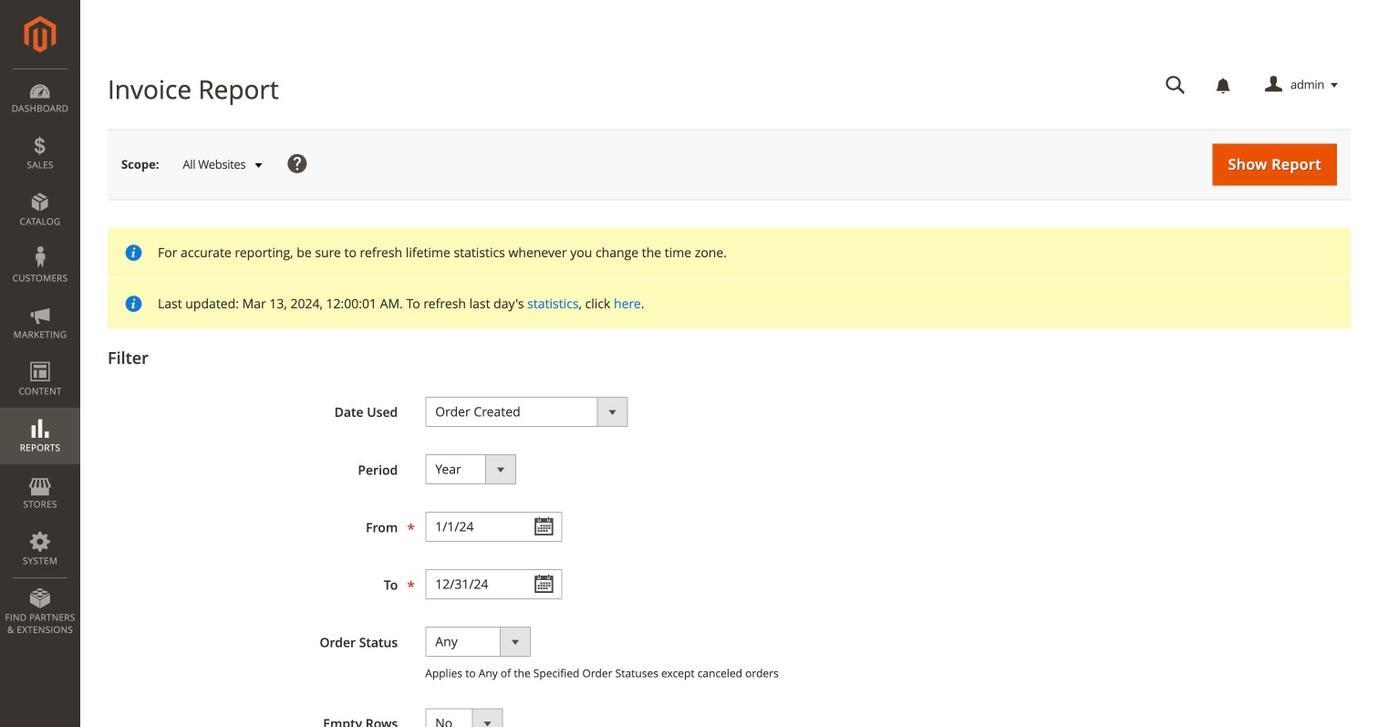 Task type: vqa. For each thing, say whether or not it's contained in the screenshot.
tab list
no



Task type: locate. For each thing, give the bounding box(es) containing it.
None text field
[[1154, 69, 1199, 101], [425, 569, 562, 600], [1154, 69, 1199, 101], [425, 569, 562, 600]]

None text field
[[425, 512, 562, 542]]

magento admin panel image
[[24, 16, 56, 53]]

menu bar
[[0, 68, 80, 645]]



